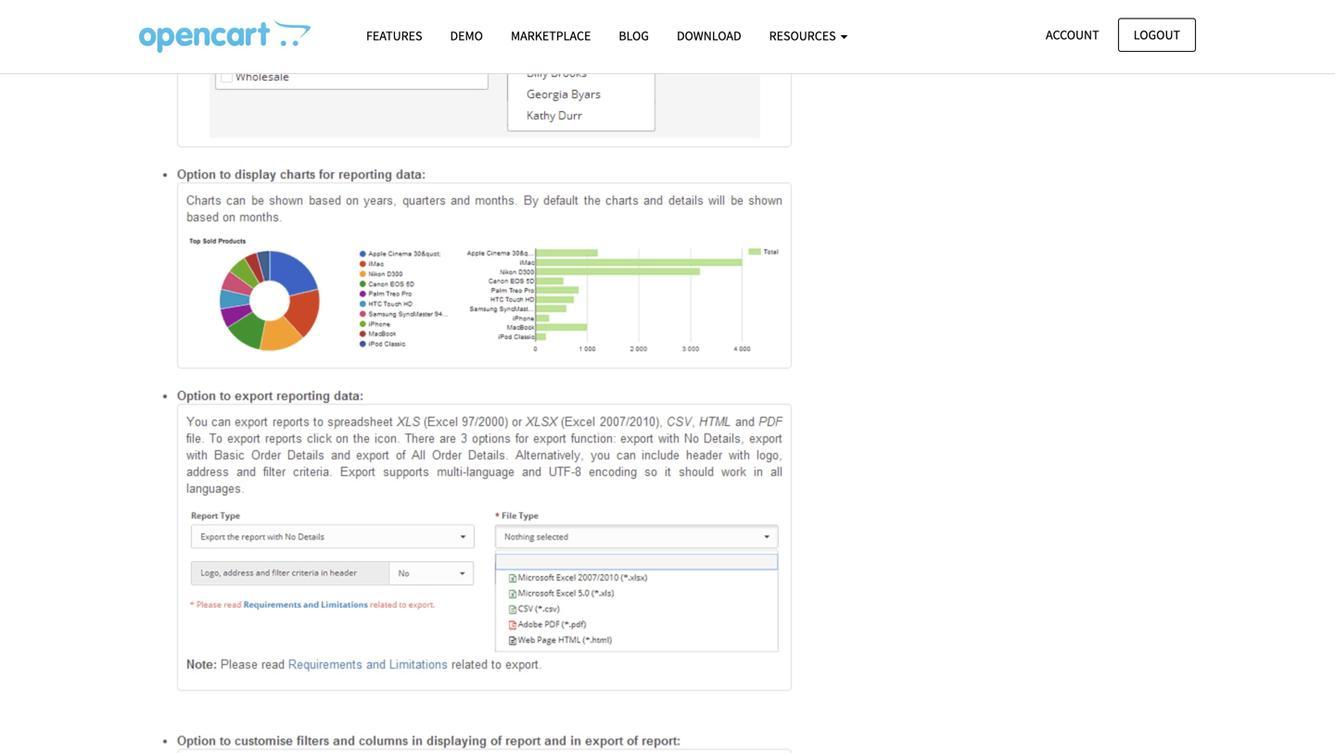 Task type: locate. For each thing, give the bounding box(es) containing it.
opencart - adv products report v4.5 image
[[139, 19, 311, 53]]

blog link
[[605, 19, 663, 52]]

blog
[[619, 27, 649, 44]]

resources
[[769, 27, 839, 44]]

download
[[677, 27, 742, 44]]

features
[[366, 27, 422, 44]]

logout link
[[1118, 18, 1196, 52]]

features link
[[352, 19, 436, 52]]

demo
[[450, 27, 483, 44]]



Task type: describe. For each thing, give the bounding box(es) containing it.
download link
[[663, 19, 755, 52]]

demo link
[[436, 19, 497, 52]]

logout
[[1134, 26, 1180, 43]]

marketplace link
[[497, 19, 605, 52]]

account link
[[1030, 18, 1115, 52]]

account
[[1046, 26, 1099, 43]]

marketplace
[[511, 27, 591, 44]]

resources link
[[755, 19, 862, 52]]



Task type: vqa. For each thing, say whether or not it's contained in the screenshot.
Demo in the top of the page
yes



